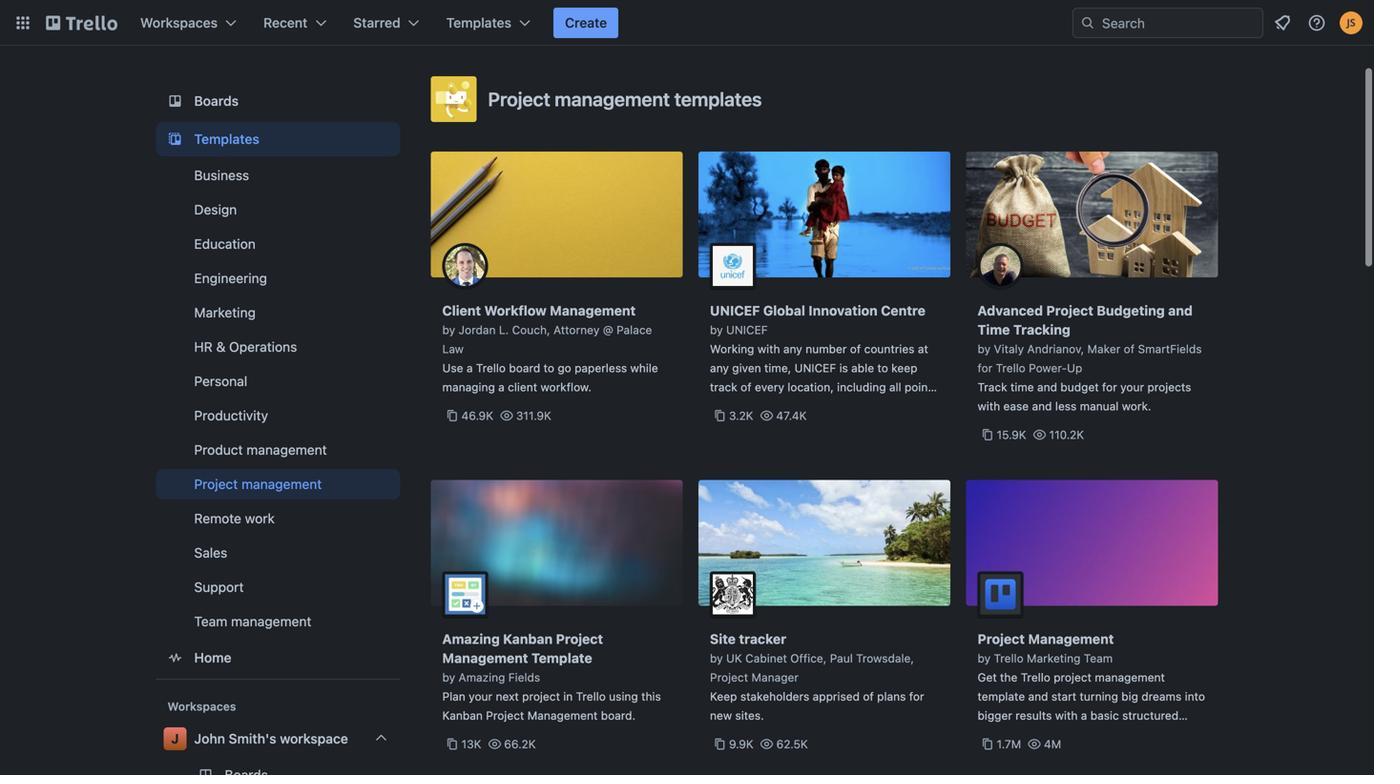 Task type: locate. For each thing, give the bounding box(es) containing it.
1 horizontal spatial templates
[[446, 15, 512, 31]]

back to home image
[[46, 8, 117, 38]]

0 vertical spatial project
[[1054, 671, 1092, 685]]

able
[[852, 362, 874, 375]]

to inside unicef global innovation centre by unicef working with any number of countries at any given time, unicef is able to keep track of every location, including all points of contact and every important document, on dedicated trello boards.
[[878, 362, 888, 375]]

this
[[641, 691, 661, 704]]

track
[[978, 381, 1008, 394]]

by up plan
[[442, 671, 455, 685]]

project management templates
[[488, 88, 762, 110]]

1 vertical spatial a
[[498, 381, 505, 394]]

with down 'start' on the right
[[1055, 710, 1078, 723]]

management
[[555, 88, 670, 110], [247, 442, 327, 458], [241, 477, 322, 492], [231, 614, 311, 630], [1095, 671, 1165, 685]]

design
[[194, 202, 237, 218]]

1 vertical spatial with
[[978, 400, 1000, 413]]

0 vertical spatial every
[[755, 381, 784, 394]]

any up the time,
[[783, 343, 802, 356]]

and left less
[[1032, 400, 1052, 413]]

using
[[609, 691, 638, 704]]

amazing up next
[[459, 671, 505, 685]]

project up the
[[978, 632, 1025, 648]]

management up 'start' on the right
[[1028, 632, 1114, 648]]

0 horizontal spatial your
[[469, 691, 493, 704]]

trello
[[476, 362, 506, 375], [996, 362, 1026, 375], [784, 419, 814, 432], [994, 652, 1024, 666], [1021, 671, 1051, 685], [576, 691, 606, 704]]

1 vertical spatial your
[[469, 691, 493, 704]]

1 horizontal spatial a
[[498, 381, 505, 394]]

0 horizontal spatial project
[[522, 691, 560, 704]]

management up big
[[1095, 671, 1165, 685]]

every down the time,
[[755, 381, 784, 394]]

for inside "project management by trello marketing team get the trello project management template and start turning big dreams into bigger results with a basic structured workflow designed for teams of any size."
[[1082, 729, 1097, 742]]

trello inside unicef global innovation centre by unicef working with any number of countries at any given time, unicef is able to keep track of every location, including all points of contact and every important document, on dedicated trello boards.
[[784, 419, 814, 432]]

management for product management
[[247, 442, 327, 458]]

starred
[[353, 15, 401, 31]]

template board image
[[164, 128, 187, 151]]

business link
[[156, 160, 400, 191]]

tracker
[[739, 632, 787, 648]]

of down "structured"
[[1137, 729, 1148, 742]]

designed
[[1029, 729, 1079, 742]]

trello left boards.
[[784, 419, 814, 432]]

l.
[[499, 324, 509, 337]]

management down productivity link
[[247, 442, 327, 458]]

boards.
[[817, 419, 857, 432]]

by up law
[[442, 324, 455, 337]]

1 vertical spatial team
[[1084, 652, 1113, 666]]

start
[[1052, 691, 1077, 704]]

business
[[194, 167, 249, 183]]

with up the time,
[[758, 343, 780, 356]]

project down uk
[[710, 671, 748, 685]]

trello right the in
[[576, 691, 606, 704]]

location,
[[788, 381, 834, 394]]

and inside "project management by trello marketing team get the trello project management template and start turning big dreams into bigger results with a basic structured workflow designed for teams of any size."
[[1028, 691, 1048, 704]]

a left basic
[[1081, 710, 1087, 723]]

with down track
[[978, 400, 1000, 413]]

your left next
[[469, 691, 493, 704]]

1 horizontal spatial with
[[978, 400, 1000, 413]]

0 vertical spatial with
[[758, 343, 780, 356]]

turning
[[1080, 691, 1118, 704]]

track
[[710, 381, 738, 394]]

management down "support" link
[[231, 614, 311, 630]]

template
[[532, 651, 592, 667]]

and up results
[[1028, 691, 1048, 704]]

0 horizontal spatial every
[[755, 381, 784, 394]]

templates up business
[[194, 131, 259, 147]]

2 vertical spatial with
[[1055, 710, 1078, 723]]

by up working
[[710, 324, 723, 337]]

0 horizontal spatial team
[[194, 614, 227, 630]]

0 vertical spatial team
[[194, 614, 227, 630]]

for right plans
[[909, 691, 924, 704]]

project down next
[[486, 710, 524, 723]]

paperless
[[575, 362, 627, 375]]

kanban down plan
[[442, 710, 483, 723]]

new
[[710, 710, 732, 723]]

1 vertical spatial unicef
[[726, 324, 768, 337]]

team management link
[[156, 607, 400, 638]]

15.9k
[[997, 429, 1027, 442]]

marketing inside "project management by trello marketing team get the trello project management template and start turning big dreams into bigger results with a basic structured workflow designed for teams of any size."
[[1027, 652, 1081, 666]]

product
[[194, 442, 243, 458]]

templates inside dropdown button
[[446, 15, 512, 31]]

Search field
[[1096, 9, 1263, 37]]

project management by trello marketing team get the trello project management template and start turning big dreams into bigger results with a basic structured workflow designed for teams of any size.
[[978, 632, 1205, 742]]

remote work link
[[156, 504, 400, 534]]

0 horizontal spatial with
[[758, 343, 780, 356]]

0 horizontal spatial marketing
[[194, 305, 256, 321]]

1 horizontal spatial kanban
[[503, 632, 553, 648]]

primary element
[[0, 0, 1374, 46]]

1 horizontal spatial any
[[783, 343, 802, 356]]

project
[[1054, 671, 1092, 685], [522, 691, 560, 704]]

jordan l. couch, attorney @ palace law image
[[442, 243, 488, 289]]

1 vertical spatial amazing
[[459, 671, 505, 685]]

team
[[194, 614, 227, 630], [1084, 652, 1113, 666]]

of up able
[[850, 343, 861, 356]]

management up @
[[550, 303, 636, 319]]

2 horizontal spatial a
[[1081, 710, 1087, 723]]

kanban
[[503, 632, 553, 648], [442, 710, 483, 723]]

personal
[[194, 374, 247, 389]]

a left client
[[498, 381, 505, 394]]

your inside amazing kanban project management template by amazing fields plan your next project in trello using this kanban project management board.
[[469, 691, 493, 704]]

1 horizontal spatial team
[[1084, 652, 1113, 666]]

0 vertical spatial a
[[467, 362, 473, 375]]

1 vertical spatial project
[[522, 691, 560, 704]]

workspaces up board image
[[140, 15, 218, 31]]

any down "structured"
[[1151, 729, 1170, 742]]

2 horizontal spatial any
[[1151, 729, 1170, 742]]

board image
[[164, 90, 187, 113]]

project inside "project management by trello marketing team get the trello project management template and start turning big dreams into bigger results with a basic structured workflow designed for teams of any size."
[[1054, 671, 1092, 685]]

team up turning
[[1084, 652, 1113, 666]]

1 horizontal spatial to
[[878, 362, 888, 375]]

&
[[216, 339, 226, 355]]

by down time
[[978, 343, 991, 356]]

projects
[[1148, 381, 1192, 394]]

1 vertical spatial every
[[792, 400, 821, 413]]

attorney
[[554, 324, 600, 337]]

4m
[[1044, 738, 1062, 752]]

2 vertical spatial any
[[1151, 729, 1170, 742]]

and inside unicef global innovation centre by unicef working with any number of countries at any given time, unicef is able to keep track of every location, including all points of contact and every important document, on dedicated trello boards.
[[768, 400, 788, 413]]

to left go
[[544, 362, 554, 375]]

management up fields
[[442, 651, 528, 667]]

1 horizontal spatial every
[[792, 400, 821, 413]]

workspaces button
[[129, 8, 248, 38]]

project inside amazing kanban project management template by amazing fields plan your next project in trello using this kanban project management board.
[[522, 691, 560, 704]]

board
[[509, 362, 540, 375]]

workspaces up john
[[167, 701, 236, 714]]

0 horizontal spatial kanban
[[442, 710, 483, 723]]

and up dedicated
[[768, 400, 788, 413]]

marketing up 'start' on the right
[[1027, 652, 1081, 666]]

46.9k
[[461, 409, 494, 423]]

workspace
[[280, 732, 348, 747]]

management inside "project management by trello marketing team get the trello project management template and start turning big dreams into bigger results with a basic structured workflow designed for teams of any size."
[[1095, 671, 1165, 685]]

team down support
[[194, 614, 227, 630]]

0 vertical spatial amazing
[[442, 632, 500, 648]]

trello down vitaly
[[996, 362, 1026, 375]]

marketing inside marketing link
[[194, 305, 256, 321]]

templates button
[[435, 8, 542, 38]]

1 horizontal spatial project
[[1054, 671, 1092, 685]]

0 vertical spatial marketing
[[194, 305, 256, 321]]

uk
[[726, 652, 742, 666]]

client
[[442, 303, 481, 319]]

search image
[[1080, 15, 1096, 31]]

andrianov,
[[1027, 343, 1084, 356]]

1 vertical spatial kanban
[[442, 710, 483, 723]]

1 horizontal spatial your
[[1121, 381, 1144, 394]]

of
[[850, 343, 861, 356], [1124, 343, 1135, 356], [741, 381, 752, 394], [710, 400, 721, 413], [863, 691, 874, 704], [1137, 729, 1148, 742]]

important
[[825, 400, 877, 413]]

for down basic
[[1082, 729, 1097, 742]]

0 vertical spatial your
[[1121, 381, 1144, 394]]

advanced
[[978, 303, 1043, 319]]

for up track
[[978, 362, 993, 375]]

0 horizontal spatial templates
[[194, 131, 259, 147]]

while
[[630, 362, 658, 375]]

project up tracking
[[1046, 303, 1094, 319]]

templates up project management icon
[[446, 15, 512, 31]]

a
[[467, 362, 473, 375], [498, 381, 505, 394], [1081, 710, 1087, 723]]

a right use
[[467, 362, 473, 375]]

to inside client workflow management by jordan l. couch, attorney @ palace law use a trello board to go paperless while managing a client workflow.
[[544, 362, 554, 375]]

john
[[194, 732, 225, 747]]

templates link
[[156, 122, 400, 157]]

by inside client workflow management by jordan l. couch, attorney @ palace law use a trello board to go paperless while managing a client workflow.
[[442, 324, 455, 337]]

workflow.
[[541, 381, 592, 394]]

project management icon image
[[431, 76, 477, 122]]

1 horizontal spatial marketing
[[1027, 652, 1081, 666]]

management down product management link
[[241, 477, 322, 492]]

@
[[603, 324, 613, 337]]

0 vertical spatial any
[[783, 343, 802, 356]]

project up template
[[556, 632, 603, 648]]

1 vertical spatial any
[[710, 362, 729, 375]]

0 horizontal spatial to
[[544, 362, 554, 375]]

innovation
[[809, 303, 878, 319]]

for up manual
[[1102, 381, 1117, 394]]

home
[[194, 650, 232, 666]]

2 horizontal spatial with
[[1055, 710, 1078, 723]]

project inside advanced project budgeting and time tracking by vitaly andrianov, maker of smartfields for trello power-up track time and budget for your projects with ease and less manual work.
[[1046, 303, 1094, 319]]

with
[[758, 343, 780, 356], [978, 400, 1000, 413], [1055, 710, 1078, 723]]

apprised
[[813, 691, 860, 704]]

project up 'start' on the right
[[1054, 671, 1092, 685]]

2 to from the left
[[878, 362, 888, 375]]

your
[[1121, 381, 1144, 394], [469, 691, 493, 704]]

by up get
[[978, 652, 991, 666]]

management down create button
[[555, 88, 670, 110]]

trello inside amazing kanban project management template by amazing fields plan your next project in trello using this kanban project management board.
[[576, 691, 606, 704]]

workspaces inside popup button
[[140, 15, 218, 31]]

project inside "site tracker by uk cabinet office, paul trowsdale, project manager keep stakeholders apprised of plans for new sites."
[[710, 671, 748, 685]]

management for project management templates
[[555, 88, 670, 110]]

project management
[[194, 477, 322, 492]]

and down power-
[[1037, 381, 1057, 394]]

structured
[[1122, 710, 1179, 723]]

every down location,
[[792, 400, 821, 413]]

project up remote
[[194, 477, 238, 492]]

remote
[[194, 511, 241, 527]]

time,
[[765, 362, 791, 375]]

workflow
[[484, 303, 547, 319]]

is
[[839, 362, 848, 375]]

110.2k
[[1049, 429, 1084, 442]]

0 vertical spatial templates
[[446, 15, 512, 31]]

management
[[550, 303, 636, 319], [1028, 632, 1114, 648], [442, 651, 528, 667], [528, 710, 598, 723]]

0 notifications image
[[1271, 11, 1294, 34]]

trello up managing
[[476, 362, 506, 375]]

countries
[[864, 343, 915, 356]]

vitaly andrianov, maker of smartfields for trello power-up image
[[978, 243, 1024, 289]]

kanban up fields
[[503, 632, 553, 648]]

your up work.
[[1121, 381, 1144, 394]]

by left uk
[[710, 652, 723, 666]]

advanced project budgeting and time tracking by vitaly andrianov, maker of smartfields for trello power-up track time and budget for your projects with ease and less manual work.
[[978, 303, 1202, 413]]

of right maker
[[1124, 343, 1135, 356]]

ease
[[1004, 400, 1029, 413]]

0 vertical spatial workspaces
[[140, 15, 218, 31]]

to right able
[[878, 362, 888, 375]]

project down fields
[[522, 691, 560, 704]]

amazing down amazing fields icon
[[442, 632, 500, 648]]

trello right the
[[1021, 671, 1051, 685]]

engineering link
[[156, 263, 400, 294]]

marketing up the &
[[194, 305, 256, 321]]

and
[[1168, 303, 1193, 319], [1037, 381, 1057, 394], [768, 400, 788, 413], [1032, 400, 1052, 413], [1028, 691, 1048, 704]]

trello inside client workflow management by jordan l. couch, attorney @ palace law use a trello board to go paperless while managing a client workflow.
[[476, 362, 506, 375]]

smith's
[[229, 732, 276, 747]]

311.9k
[[516, 409, 552, 423]]

2 vertical spatial a
[[1081, 710, 1087, 723]]

1 vertical spatial workspaces
[[167, 701, 236, 714]]

any up track
[[710, 362, 729, 375]]

project right project management icon
[[488, 88, 550, 110]]

1 to from the left
[[544, 362, 554, 375]]

a inside "project management by trello marketing team get the trello project management template and start turning big dreams into bigger results with a basic structured workflow designed for teams of any size."
[[1081, 710, 1087, 723]]

tracking
[[1014, 322, 1071, 338]]

including
[[837, 381, 886, 394]]

of inside "site tracker by uk cabinet office, paul trowsdale, project manager keep stakeholders apprised of plans for new sites."
[[863, 691, 874, 704]]

trello inside advanced project budgeting and time tracking by vitaly andrianov, maker of smartfields for trello power-up track time and budget for your projects with ease and less manual work.
[[996, 362, 1026, 375]]

palace
[[617, 324, 652, 337]]

1 vertical spatial marketing
[[1027, 652, 1081, 666]]

with inside "project management by trello marketing team get the trello project management template and start turning big dreams into bigger results with a basic structured workflow designed for teams of any size."
[[1055, 710, 1078, 723]]

by
[[442, 324, 455, 337], [710, 324, 723, 337], [978, 343, 991, 356], [710, 652, 723, 666], [978, 652, 991, 666], [442, 671, 455, 685]]

up
[[1067, 362, 1083, 375]]

of down given at the right
[[741, 381, 752, 394]]

of left plans
[[863, 691, 874, 704]]

66.2k
[[504, 738, 536, 752]]



Task type: vqa. For each thing, say whether or not it's contained in the screenshot.


Task type: describe. For each thing, give the bounding box(es) containing it.
47.4k
[[776, 409, 807, 423]]

by inside amazing kanban project management template by amazing fields plan your next project in trello using this kanban project management board.
[[442, 671, 455, 685]]

boards link
[[156, 84, 400, 118]]

templates
[[675, 88, 762, 110]]

personal link
[[156, 366, 400, 397]]

office,
[[791, 652, 827, 666]]

plan
[[442, 691, 466, 704]]

managing
[[442, 381, 495, 394]]

couch,
[[512, 324, 550, 337]]

amazing kanban project management template by amazing fields plan your next project in trello using this kanban project management board.
[[442, 632, 661, 723]]

given
[[732, 362, 761, 375]]

cabinet
[[746, 652, 787, 666]]

less
[[1055, 400, 1077, 413]]

productivity
[[194, 408, 268, 424]]

centre
[[881, 303, 926, 319]]

education link
[[156, 229, 400, 260]]

your inside advanced project budgeting and time tracking by vitaly andrianov, maker of smartfields for trello power-up track time and budget for your projects with ease and less manual work.
[[1121, 381, 1144, 394]]

get
[[978, 671, 997, 685]]

use
[[442, 362, 463, 375]]

at
[[918, 343, 928, 356]]

project inside "project management by trello marketing team get the trello project management template and start turning big dreams into bigger results with a basic structured workflow designed for teams of any size."
[[978, 632, 1025, 648]]

maker
[[1088, 343, 1121, 356]]

3.2k
[[729, 409, 754, 423]]

education
[[194, 236, 256, 252]]

the
[[1000, 671, 1018, 685]]

j
[[171, 732, 179, 747]]

by inside advanced project budgeting and time tracking by vitaly andrianov, maker of smartfields for trello power-up track time and budget for your projects with ease and less manual work.
[[978, 343, 991, 356]]

of up on
[[710, 400, 721, 413]]

trello up the
[[994, 652, 1024, 666]]

support
[[194, 580, 244, 596]]

1 vertical spatial templates
[[194, 131, 259, 147]]

9.9k
[[729, 738, 754, 752]]

document,
[[880, 400, 938, 413]]

of inside advanced project budgeting and time tracking by vitaly andrianov, maker of smartfields for trello power-up track time and budget for your projects with ease and less manual work.
[[1124, 343, 1135, 356]]

client
[[508, 381, 537, 394]]

home image
[[164, 647, 187, 670]]

working
[[710, 343, 754, 356]]

recent button
[[252, 8, 338, 38]]

go
[[558, 362, 571, 375]]

contact
[[724, 400, 765, 413]]

unicef image
[[710, 243, 756, 289]]

team management
[[194, 614, 311, 630]]

management for project management
[[241, 477, 322, 492]]

keep
[[892, 362, 918, 375]]

in
[[563, 691, 573, 704]]

0 horizontal spatial any
[[710, 362, 729, 375]]

management inside client workflow management by jordan l. couch, attorney @ palace law use a trello board to go paperless while managing a client workflow.
[[550, 303, 636, 319]]

design link
[[156, 195, 400, 225]]

engineering
[[194, 271, 267, 286]]

uk cabinet office, paul trowsdale, project manager image
[[710, 572, 756, 618]]

into
[[1185, 691, 1205, 704]]

basic
[[1091, 710, 1119, 723]]

management down the in
[[528, 710, 598, 723]]

dedicated
[[727, 419, 781, 432]]

with inside unicef global innovation centre by unicef working with any number of countries at any given time, unicef is able to keep track of every location, including all points of contact and every important document, on dedicated trello boards.
[[758, 343, 780, 356]]

management inside "project management by trello marketing team get the trello project management template and start turning big dreams into bigger results with a basic structured workflow designed for teams of any size."
[[1028, 632, 1114, 648]]

on
[[710, 419, 724, 432]]

by inside "project management by trello marketing team get the trello project management template and start turning big dreams into bigger results with a basic structured workflow designed for teams of any size."
[[978, 652, 991, 666]]

law
[[442, 343, 464, 356]]

0 vertical spatial kanban
[[503, 632, 553, 648]]

jordan
[[459, 324, 496, 337]]

any inside "project management by trello marketing team get the trello project management template and start turning big dreams into bigger results with a basic structured workflow designed for teams of any size."
[[1151, 729, 1170, 742]]

remote work
[[194, 511, 275, 527]]

hr & operations
[[194, 339, 297, 355]]

0 vertical spatial unicef
[[710, 303, 760, 319]]

by inside unicef global innovation centre by unicef working with any number of countries at any given time, unicef is able to keep track of every location, including all points of contact and every important document, on dedicated trello boards.
[[710, 324, 723, 337]]

john smith's workspace
[[194, 732, 348, 747]]

team inside "project management by trello marketing team get the trello project management template and start turning big dreams into bigger results with a basic structured workflow designed for teams of any size."
[[1084, 652, 1113, 666]]

unicef global innovation centre by unicef working with any number of countries at any given time, unicef is able to keep track of every location, including all points of contact and every important document, on dedicated trello boards.
[[710, 303, 938, 432]]

trello marketing team image
[[978, 572, 1024, 618]]

work
[[245, 511, 275, 527]]

sites.
[[735, 710, 764, 723]]

smartfields
[[1138, 343, 1202, 356]]

2 vertical spatial unicef
[[795, 362, 836, 375]]

workflow
[[978, 729, 1026, 742]]

create
[[565, 15, 607, 31]]

next
[[496, 691, 519, 704]]

operations
[[229, 339, 297, 355]]

open information menu image
[[1308, 13, 1327, 32]]

recent
[[263, 15, 308, 31]]

site
[[710, 632, 736, 648]]

0 horizontal spatial a
[[467, 362, 473, 375]]

and up smartfields
[[1168, 303, 1193, 319]]

starred button
[[342, 8, 431, 38]]

hr & operations link
[[156, 332, 400, 363]]

hr
[[194, 339, 213, 355]]

keep
[[710, 691, 737, 704]]

john smith (johnsmith38824343) image
[[1340, 11, 1363, 34]]

dreams
[[1142, 691, 1182, 704]]

team inside 'team management' link
[[194, 614, 227, 630]]

plans
[[877, 691, 906, 704]]

by inside "site tracker by uk cabinet office, paul trowsdale, project manager keep stakeholders apprised of plans for new sites."
[[710, 652, 723, 666]]

support link
[[156, 573, 400, 603]]

amazing fields image
[[442, 572, 488, 618]]

template
[[978, 691, 1025, 704]]

budget
[[1061, 381, 1099, 394]]

of inside "project management by trello marketing team get the trello project management template and start turning big dreams into bigger results with a basic structured workflow designed for teams of any size."
[[1137, 729, 1148, 742]]

management for team management
[[231, 614, 311, 630]]

for inside "site tracker by uk cabinet office, paul trowsdale, project manager keep stakeholders apprised of plans for new sites."
[[909, 691, 924, 704]]

with inside advanced project budgeting and time tracking by vitaly andrianov, maker of smartfields for trello power-up track time and budget for your projects with ease and less manual work.
[[978, 400, 1000, 413]]

size.
[[1173, 729, 1198, 742]]

productivity link
[[156, 401, 400, 431]]



